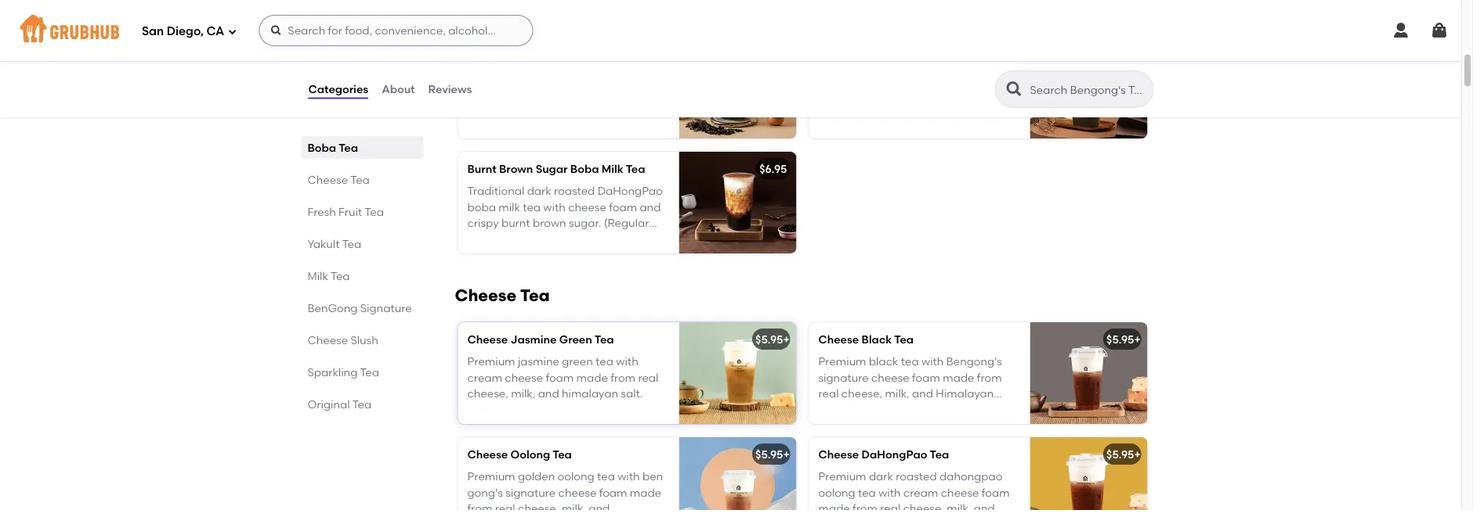 Task type: locate. For each thing, give the bounding box(es) containing it.
1 vertical spatial dahongpao
[[862, 449, 928, 462]]

oolong inside premium dark roasted dahongpao oolong tea with cream cheese foam made from real cheese, milk, a
[[819, 487, 856, 500]]

brown up traditional
[[499, 162, 533, 176]]

cheese, down golden
[[518, 502, 559, 511]]

cheese,
[[467, 387, 508, 401], [842, 387, 883, 401], [518, 502, 559, 511], [903, 502, 944, 511]]

categories button
[[308, 61, 369, 118]]

0 horizontal spatial cheese tea
[[308, 173, 370, 187]]

brown sugar boba milk image
[[1030, 37, 1148, 139]]

2 horizontal spatial milk
[[899, 69, 920, 83]]

black
[[518, 69, 547, 83], [869, 355, 899, 369]]

made inside premium golden oolong tea with ben gong's signature cheese foam made from real cheese, milk, a
[[630, 487, 662, 500]]

tea inside traditional dark roasted dahongpao boba milk tea with cheese foam and crispy burnt brown sugar. (regular size only)
[[523, 201, 541, 214]]

+
[[783, 47, 790, 61], [1134, 47, 1141, 61], [783, 333, 790, 347], [1134, 333, 1141, 347], [783, 449, 790, 462], [1134, 449, 1141, 462]]

1 horizontal spatial cheese tea
[[455, 286, 550, 306]]

black for black
[[869, 355, 899, 369]]

tea inside original tea 'tab'
[[352, 398, 372, 411]]

1 vertical spatial black
[[869, 355, 899, 369]]

premium down cheese black tea
[[819, 355, 866, 369]]

sparkling tea tab
[[308, 364, 417, 381]]

0 vertical spatial salt.
[[621, 387, 643, 401]]

made
[[577, 371, 608, 385], [943, 371, 975, 385], [630, 487, 662, 500], [819, 502, 850, 511]]

cheese down cheese black tea
[[871, 371, 910, 385]]

added,
[[933, 85, 972, 99]]

premium up gong's
[[467, 471, 515, 484]]

salt. right himalayan
[[621, 387, 643, 401]]

dark down burnt brown sugar boba milk tea
[[527, 185, 551, 198]]

cheese dahongpao tea image
[[1030, 438, 1148, 511]]

dark down cheese dahongpao tea
[[869, 471, 893, 484]]

Search Bengong's Tea search field
[[1029, 82, 1149, 97]]

from down bengong's
[[977, 371, 1002, 385]]

0 horizontal spatial brown
[[499, 162, 533, 176]]

dark for with
[[869, 471, 893, 484]]

cheese
[[568, 201, 606, 214], [505, 371, 543, 385], [871, 371, 910, 385], [558, 487, 597, 500], [941, 487, 979, 500]]

cream down cheese dahongpao tea
[[904, 487, 938, 500]]

boba inside tab
[[308, 141, 336, 154]]

black up reviews
[[467, 47, 498, 61]]

+ for premium golden oolong tea with ben gong's signature cheese foam made from real cheese, milk, a
[[783, 449, 790, 462]]

black down cheese black tea
[[869, 355, 899, 369]]

2 horizontal spatial brown
[[948, 69, 981, 83]]

0 horizontal spatial black
[[467, 47, 498, 61]]

milk, down jasmine
[[511, 387, 536, 401]]

1 horizontal spatial black
[[869, 355, 899, 369]]

0 horizontal spatial signature
[[506, 487, 556, 500]]

milk,
[[511, 387, 536, 401], [885, 387, 910, 401], [562, 502, 586, 511], [947, 502, 971, 511]]

salt. up cheese dahongpao tea
[[819, 403, 840, 417]]

cheese down jasmine
[[505, 371, 543, 385]]

milk, down the dahongpao
[[947, 502, 971, 511]]

with inside "premium black milk tea with brown sugar boba."
[[595, 69, 617, 83]]

black up premium black tea with bengong's signature cheese foam made from real cheese, milk, and himalayan salt.
[[862, 333, 892, 347]]

cream down cheese jasmine green tea
[[467, 371, 502, 385]]

and left himalayan
[[912, 387, 933, 401]]

premium inside premium dark roasted dahongpao oolong tea with cream cheese foam made from real cheese, milk, a
[[819, 471, 866, 484]]

sugar up traditional dark roasted dahongpao boba milk tea with cheese foam and crispy burnt brown sugar. (regular size only)
[[536, 162, 568, 176]]

brown sugar boba milk
[[819, 47, 943, 61]]

with inside premium golden oolong tea with ben gong's signature cheese foam made from real cheese, milk, a
[[618, 471, 640, 484]]

oolong right golden
[[558, 471, 595, 484]]

foam for burnt brown sugar boba milk tea
[[609, 201, 637, 214]]

1 horizontal spatial svg image
[[1392, 21, 1411, 40]]

0 vertical spatial signature
[[819, 371, 869, 385]]

$5.95 for premium dark roasted dahongpao oolong tea with cream cheese foam made from real cheese, milk, a
[[1107, 449, 1134, 462]]

cheese, down cheese black tea
[[842, 387, 883, 401]]

black inside premium black tea with bengong's signature cheese foam made from real cheese, milk, and himalayan salt.
[[869, 355, 899, 369]]

0 horizontal spatial salt.
[[621, 387, 643, 401]]

+ for premium black milk tea with brown sugar boba.
[[783, 47, 790, 61]]

salt. inside premium black tea with bengong's signature cheese foam made from real cheese, milk, and himalayan salt.
[[819, 403, 840, 417]]

signature
[[360, 302, 412, 315]]

with inside premium dark roasted dahongpao oolong tea with cream cheese foam made from real cheese, milk, a
[[879, 487, 901, 500]]

cheese black tea image
[[1030, 323, 1148, 425]]

milk right whole
[[899, 69, 920, 83]]

1 vertical spatial cream
[[904, 487, 938, 500]]

extra
[[870, 85, 898, 99]]

tea
[[574, 69, 592, 83], [523, 201, 541, 214], [596, 355, 614, 369], [901, 355, 919, 369], [597, 471, 615, 484], [858, 487, 876, 500]]

1 horizontal spatial oolong
[[819, 487, 856, 500]]

from down gong's
[[467, 502, 492, 511]]

with
[[595, 69, 617, 83], [923, 69, 945, 83], [543, 201, 566, 214], [616, 355, 638, 369], [922, 355, 944, 369], [618, 471, 640, 484], [879, 487, 901, 500]]

foam inside premium golden oolong tea with ben gong's signature cheese foam made from real cheese, milk, a
[[599, 487, 627, 500]]

milk tea
[[308, 270, 350, 283]]

+ for premium dark roasted dahongpao oolong tea with cream cheese foam made from real cheese, milk, a
[[1134, 449, 1141, 462]]

cream
[[467, 371, 502, 385], [904, 487, 938, 500]]

roasted inside traditional dark roasted dahongpao boba milk tea with cheese foam and crispy burnt brown sugar. (regular size only)
[[554, 185, 595, 198]]

salt.
[[621, 387, 643, 401], [819, 403, 840, 417]]

1 horizontal spatial brown
[[620, 69, 653, 83]]

premium inside premium golden oolong tea with ben gong's signature cheese foam made from real cheese, milk, a
[[467, 471, 515, 484]]

cheese tea
[[308, 173, 370, 187], [455, 286, 550, 306]]

sugar
[[855, 47, 887, 61], [536, 162, 568, 176]]

0 vertical spatial cheese tea
[[308, 173, 370, 187]]

roasted inside premium dark roasted dahongpao oolong tea with cream cheese foam made from real cheese, milk, a
[[896, 471, 937, 484]]

brown up organic
[[819, 47, 853, 61]]

dahongpao up premium dark roasted dahongpao oolong tea with cream cheese foam made from real cheese, milk, a
[[862, 449, 928, 462]]

$5.95 + for premium jasmine green tea with cream cheese foam made from real cheese, milk, and himalayan salt.
[[756, 333, 790, 347]]

foam inside premium black tea with bengong's signature cheese foam made from real cheese, milk, and himalayan salt.
[[912, 371, 940, 385]]

milk inside "premium black milk tea with brown sugar boba."
[[550, 69, 572, 83]]

tea left ben
[[597, 471, 615, 484]]

Search for food, convenience, alcohol... search field
[[259, 15, 533, 46]]

yakult tea tab
[[308, 236, 417, 252]]

main navigation navigation
[[0, 0, 1462, 61]]

cheese inside premium golden oolong tea with ben gong's signature cheese foam made from real cheese, milk, a
[[558, 487, 597, 500]]

traditional
[[467, 185, 525, 198]]

(regular
[[604, 216, 649, 230]]

+ for premium black tea with bengong's signature cheese foam made from real cheese, milk, and himalayan salt.
[[1134, 333, 1141, 347]]

and inside premium black tea with bengong's signature cheese foam made from real cheese, milk, and himalayan salt.
[[912, 387, 933, 401]]

crispy
[[467, 216, 499, 230]]

from
[[611, 371, 636, 385], [977, 371, 1002, 385], [467, 502, 492, 511], [853, 502, 878, 511]]

bengong's
[[947, 355, 1002, 369]]

cheese black tea
[[819, 333, 914, 347]]

roasted down cheese dahongpao tea
[[896, 471, 937, 484]]

0 vertical spatial dahongpao
[[598, 185, 663, 198]]

signature inside premium golden oolong tea with ben gong's signature cheese foam made from real cheese, milk, a
[[506, 487, 556, 500]]

0 horizontal spatial milk
[[499, 201, 520, 214]]

milk up burnt
[[499, 201, 520, 214]]

foam
[[609, 201, 637, 214], [546, 371, 574, 385], [912, 371, 940, 385], [599, 487, 627, 500], [982, 487, 1010, 500]]

tea down slush
[[360, 366, 379, 379]]

tea down cheese black tea
[[901, 355, 919, 369]]

tea inside premium jasmine green tea with cream cheese foam made from real cheese, milk, and himalayan salt.
[[596, 355, 614, 369]]

premium for dahongpao
[[819, 471, 866, 484]]

signature down golden
[[506, 487, 556, 500]]

dahongpao
[[598, 185, 663, 198], [862, 449, 928, 462]]

signature inside premium black tea with bengong's signature cheese foam made from real cheese, milk, and himalayan salt.
[[819, 371, 869, 385]]

san
[[142, 24, 164, 39]]

black inside "premium black milk tea with brown sugar boba."
[[518, 69, 547, 83]]

green
[[559, 333, 592, 347]]

oolong down cheese dahongpao tea
[[819, 487, 856, 500]]

0 horizontal spatial dahongpao
[[598, 185, 663, 198]]

from inside premium dark roasted dahongpao oolong tea with cream cheese foam made from real cheese, milk, a
[[853, 502, 878, 511]]

milk
[[550, 69, 572, 83], [899, 69, 920, 83], [499, 201, 520, 214]]

tea down yakult tea
[[331, 270, 350, 283]]

tea inside premium dark roasted dahongpao oolong tea with cream cheese foam made from real cheese, milk, a
[[858, 487, 876, 500]]

tea up the jasmine
[[520, 286, 550, 306]]

and up (regular
[[640, 201, 661, 214]]

black
[[467, 47, 498, 61], [862, 333, 892, 347]]

1 vertical spatial salt.
[[819, 403, 840, 417]]

1 horizontal spatial cream
[[904, 487, 938, 500]]

1 horizontal spatial salt.
[[819, 403, 840, 417]]

cheese dahongpao tea
[[819, 449, 949, 462]]

premium inside "premium black milk tea with brown sugar boba."
[[467, 69, 515, 83]]

milk, down cheese black tea
[[885, 387, 910, 401]]

cheese inside tab
[[308, 173, 348, 187]]

milk inside the organic whole milk with brown sugar boba, no extra sugar added, kids friendly.
[[899, 69, 920, 83]]

oolong
[[558, 471, 595, 484], [819, 487, 856, 500]]

0 horizontal spatial roasted
[[554, 185, 595, 198]]

tea inside boba tea tab
[[339, 141, 358, 154]]

cheese, inside premium black tea with bengong's signature cheese foam made from real cheese, milk, and himalayan salt.
[[842, 387, 883, 401]]

tea
[[556, 47, 575, 61], [339, 141, 358, 154], [626, 162, 645, 176], [351, 173, 370, 187], [365, 205, 384, 219], [342, 237, 361, 251], [331, 270, 350, 283], [520, 286, 550, 306], [595, 333, 614, 347], [895, 333, 914, 347], [360, 366, 379, 379], [352, 398, 372, 411], [553, 449, 572, 462], [930, 449, 949, 462]]

0 horizontal spatial dark
[[527, 185, 551, 198]]

tea right green
[[595, 333, 614, 347]]

1 vertical spatial oolong
[[819, 487, 856, 500]]

sparkling
[[308, 366, 358, 379]]

dark inside traditional dark roasted dahongpao boba milk tea with cheese foam and crispy burnt brown sugar. (regular size only)
[[527, 185, 551, 198]]

tea up burnt
[[523, 201, 541, 214]]

0 vertical spatial black
[[518, 69, 547, 83]]

1 horizontal spatial roasted
[[896, 471, 937, 484]]

0 vertical spatial roasted
[[554, 185, 595, 198]]

kids
[[974, 85, 997, 99]]

tea up (regular
[[626, 162, 645, 176]]

cheese up sugar.
[[568, 201, 606, 214]]

tea right yakult at left top
[[342, 237, 361, 251]]

boba up boba.
[[500, 47, 529, 61]]

black up boba.
[[518, 69, 547, 83]]

cheese
[[308, 173, 348, 187], [455, 286, 517, 306], [467, 333, 508, 347], [819, 333, 859, 347], [308, 334, 348, 347], [467, 449, 508, 462], [819, 449, 859, 462]]

tea inside premium golden oolong tea with ben gong's signature cheese foam made from real cheese, milk, a
[[597, 471, 615, 484]]

bengong
[[308, 302, 358, 315]]

0 horizontal spatial and
[[538, 387, 559, 401]]

1 vertical spatial roasted
[[896, 471, 937, 484]]

2 horizontal spatial sugar
[[984, 69, 1014, 83]]

premium up boba.
[[467, 69, 515, 83]]

tea right fruit
[[365, 205, 384, 219]]

tea up "premium black milk tea with brown sugar boba."
[[556, 47, 575, 61]]

0 vertical spatial oolong
[[558, 471, 595, 484]]

0 horizontal spatial sugar
[[536, 162, 568, 176]]

real inside premium dark roasted dahongpao oolong tea with cream cheese foam made from real cheese, milk, a
[[880, 502, 901, 511]]

cheese inside premium dark roasted dahongpao oolong tea with cream cheese foam made from real cheese, milk, a
[[941, 487, 979, 500]]

1 vertical spatial brown
[[499, 162, 533, 176]]

cheese jasmine green tea
[[467, 333, 614, 347]]

$5.95
[[756, 47, 783, 61], [1107, 47, 1134, 61], [756, 333, 783, 347], [1107, 333, 1134, 347], [756, 449, 783, 462], [1107, 449, 1134, 462]]

ben
[[643, 471, 663, 484]]

cheese down the dahongpao
[[941, 487, 979, 500]]

cream inside premium jasmine green tea with cream cheese foam made from real cheese, milk, and himalayan salt.
[[467, 371, 502, 385]]

cheese oolong tea
[[467, 449, 572, 462]]

cheese for dahongpao
[[941, 487, 979, 500]]

1 horizontal spatial dark
[[869, 471, 893, 484]]

boba,
[[819, 85, 850, 99]]

roasted for cream
[[896, 471, 937, 484]]

cheese tea up the jasmine
[[455, 286, 550, 306]]

milk tea tab
[[308, 268, 417, 284]]

tea down "sparkling tea" tab
[[352, 398, 372, 411]]

milk down yakult at left top
[[308, 270, 328, 283]]

signature down cheese black tea
[[819, 371, 869, 385]]

sugar left boba.
[[467, 85, 498, 99]]

burnt
[[467, 162, 497, 176]]

1 vertical spatial cheese tea
[[455, 286, 550, 306]]

milk up the organic whole milk with brown sugar boba, no extra sugar added, kids friendly.
[[921, 47, 943, 61]]

cheese inside premium jasmine green tea with cream cheese foam made from real cheese, milk, and himalayan salt.
[[505, 371, 543, 385]]

2 horizontal spatial and
[[912, 387, 933, 401]]

slush
[[351, 334, 378, 347]]

from inside premium golden oolong tea with ben gong's signature cheese foam made from real cheese, milk, a
[[467, 502, 492, 511]]

tea down cheese dahongpao tea
[[858, 487, 876, 500]]

0 horizontal spatial oolong
[[558, 471, 595, 484]]

0 horizontal spatial black
[[518, 69, 547, 83]]

dark inside premium dark roasted dahongpao oolong tea with cream cheese foam made from real cheese, milk, a
[[869, 471, 893, 484]]

1 vertical spatial signature
[[506, 487, 556, 500]]

cheese down cheese oolong tea
[[558, 487, 597, 500]]

dahongpao up (regular
[[598, 185, 663, 198]]

tea down boba tea tab
[[351, 173, 370, 187]]

from inside premium jasmine green tea with cream cheese foam made from real cheese, milk, and himalayan salt.
[[611, 371, 636, 385]]

and down jasmine
[[538, 387, 559, 401]]

milk down black boba milk tea
[[550, 69, 572, 83]]

cheese, inside premium jasmine green tea with cream cheese foam made from real cheese, milk, and himalayan salt.
[[467, 387, 508, 401]]

premium down cheese dahongpao tea
[[819, 471, 866, 484]]

premium
[[467, 69, 515, 83], [467, 355, 515, 369], [819, 355, 866, 369], [467, 471, 515, 484], [819, 471, 866, 484]]

milk
[[532, 47, 554, 61], [921, 47, 943, 61], [602, 162, 624, 176], [308, 270, 328, 283]]

green
[[562, 355, 593, 369]]

tea inside yakult tea tab
[[342, 237, 361, 251]]

and
[[640, 201, 661, 214], [538, 387, 559, 401], [912, 387, 933, 401]]

premium black milk tea with brown sugar boba.
[[467, 69, 653, 99]]

premium left jasmine
[[467, 355, 515, 369]]

reviews
[[428, 83, 472, 96]]

cheese for oolong
[[558, 487, 597, 500]]

svg image
[[1430, 21, 1449, 40], [270, 24, 282, 37]]

0 vertical spatial sugar
[[855, 47, 887, 61]]

0 horizontal spatial brown
[[533, 216, 566, 230]]

original tea tab
[[308, 397, 417, 413]]

1 horizontal spatial milk
[[550, 69, 572, 83]]

tea right green
[[596, 355, 614, 369]]

1 vertical spatial sugar
[[536, 162, 568, 176]]

foam inside traditional dark roasted dahongpao boba milk tea with cheese foam and crispy burnt brown sugar. (regular size only)
[[609, 201, 637, 214]]

foam for cheese dahongpao tea
[[982, 487, 1010, 500]]

brown
[[819, 47, 853, 61], [499, 162, 533, 176]]

from up himalayan
[[611, 371, 636, 385]]

about
[[382, 83, 415, 96]]

0 vertical spatial cream
[[467, 371, 502, 385]]

signature
[[819, 371, 869, 385], [506, 487, 556, 500]]

tea down black boba milk tea
[[574, 69, 592, 83]]

milk, inside premium dark roasted dahongpao oolong tea with cream cheese foam made from real cheese, milk, a
[[947, 502, 971, 511]]

fresh
[[308, 205, 336, 219]]

burnt brown sugar boba milk tea image
[[679, 152, 797, 254]]

milk, down cheese oolong tea
[[562, 502, 586, 511]]

1 horizontal spatial black
[[862, 333, 892, 347]]

0 vertical spatial black
[[467, 47, 498, 61]]

and inside premium jasmine green tea with cream cheese foam made from real cheese, milk, and himalayan salt.
[[538, 387, 559, 401]]

$5.95 +
[[756, 47, 790, 61], [1107, 47, 1141, 61], [756, 333, 790, 347], [1107, 333, 1141, 347], [756, 449, 790, 462], [1107, 449, 1141, 462]]

1 horizontal spatial brown
[[819, 47, 853, 61]]

salt. for premium jasmine green tea with cream cheese foam made from real cheese, milk, and himalayan salt.
[[621, 387, 643, 401]]

sugar up whole
[[855, 47, 887, 61]]

from down cheese dahongpao tea
[[853, 502, 878, 511]]

$5.95 + for premium black milk tea with brown sugar boba.
[[756, 47, 790, 61]]

boba
[[500, 47, 529, 61], [890, 47, 918, 61], [308, 141, 336, 154], [570, 162, 599, 176]]

sugar
[[984, 69, 1014, 83], [467, 85, 498, 99], [900, 85, 931, 99]]

boba up cheese tea tab
[[308, 141, 336, 154]]

cheese tea down the 'boba tea'
[[308, 173, 370, 187]]

0 horizontal spatial cream
[[467, 371, 502, 385]]

sugar right the extra
[[900, 85, 931, 99]]

yakult tea
[[308, 237, 361, 251]]

cheese, down the dahongpao
[[903, 502, 944, 511]]

tea inside "premium black milk tea with brown sugar boba."
[[574, 69, 592, 83]]

tea up premium black tea with bengong's signature cheese foam made from real cheese, milk, and himalayan salt.
[[895, 333, 914, 347]]

1 vertical spatial dark
[[869, 471, 893, 484]]

gong's
[[467, 487, 503, 500]]

tea inside cheese tea tab
[[351, 173, 370, 187]]

1 vertical spatial black
[[862, 333, 892, 347]]

salt. for premium black tea with bengong's signature cheese foam made from real cheese, milk, and himalayan salt.
[[819, 403, 840, 417]]

organic whole milk with brown sugar boba, no extra sugar added, kids friendly.
[[819, 69, 1014, 115]]

ca
[[207, 24, 224, 39]]

cheese oolong tea image
[[679, 438, 797, 511]]

sugar up kids
[[984, 69, 1014, 83]]

categories
[[308, 83, 368, 96]]

0 vertical spatial dark
[[527, 185, 551, 198]]

tea up cheese tea tab
[[339, 141, 358, 154]]

cheese tea tab
[[308, 172, 417, 188]]

dark
[[527, 185, 551, 198], [869, 471, 893, 484]]

milk up (regular
[[602, 162, 624, 176]]

1 horizontal spatial signature
[[819, 371, 869, 385]]

foam inside premium dark roasted dahongpao oolong tea with cream cheese foam made from real cheese, milk, a
[[982, 487, 1010, 500]]

cheese, inside premium dark roasted dahongpao oolong tea with cream cheese foam made from real cheese, milk, a
[[903, 502, 944, 511]]

salt. inside premium jasmine green tea with cream cheese foam made from real cheese, milk, and himalayan salt.
[[621, 387, 643, 401]]

milk inside tab
[[308, 270, 328, 283]]

premium inside premium jasmine green tea with cream cheese foam made from real cheese, milk, and himalayan salt.
[[467, 355, 515, 369]]

$5.95 + for organic whole milk with brown sugar boba, no extra sugar added, kids friendly.
[[1107, 47, 1141, 61]]

premium inside premium black tea with bengong's signature cheese foam made from real cheese, milk, and himalayan salt.
[[819, 355, 866, 369]]

roasted down burnt brown sugar boba milk tea
[[554, 185, 595, 198]]

0 horizontal spatial sugar
[[467, 85, 498, 99]]

cheese, up cheese oolong tea
[[467, 387, 508, 401]]

premium for jasmine
[[467, 355, 515, 369]]

1 horizontal spatial and
[[640, 201, 661, 214]]

cheese inside traditional dark roasted dahongpao boba milk tea with cheese foam and crispy burnt brown sugar. (regular size only)
[[568, 201, 606, 214]]

svg image
[[1392, 21, 1411, 40], [228, 27, 237, 36]]

tea right oolong
[[553, 449, 572, 462]]

with inside traditional dark roasted dahongpao boba milk tea with cheese foam and crispy burnt brown sugar. (regular size only)
[[543, 201, 566, 214]]

roasted
[[554, 185, 595, 198], [896, 471, 937, 484]]

real
[[638, 371, 659, 385], [819, 387, 839, 401], [495, 502, 515, 511], [880, 502, 901, 511]]



Task type: vqa. For each thing, say whether or not it's contained in the screenshot.
Organic whole milk with brown sugar boba, No extra sugar added, Kids friendly. the +
yes



Task type: describe. For each thing, give the bounding box(es) containing it.
$5.95 + for premium black tea with bengong's signature cheese foam made from real cheese, milk, and himalayan salt.
[[1107, 333, 1141, 347]]

0 horizontal spatial svg image
[[270, 24, 282, 37]]

jasmine
[[511, 333, 557, 347]]

$6.95
[[760, 162, 787, 176]]

premium for black
[[819, 355, 866, 369]]

bengong signature tab
[[308, 300, 417, 317]]

with inside the organic whole milk with brown sugar boba, no extra sugar added, kids friendly.
[[923, 69, 945, 83]]

boba tea
[[308, 141, 358, 154]]

foam inside premium jasmine green tea with cream cheese foam made from real cheese, milk, and himalayan salt.
[[546, 371, 574, 385]]

and for cheese jasmine green tea
[[538, 387, 559, 401]]

premium for oolong
[[467, 471, 515, 484]]

diego,
[[167, 24, 204, 39]]

cheese inside tab
[[308, 334, 348, 347]]

dark for tea
[[527, 185, 551, 198]]

roasted for with
[[554, 185, 595, 198]]

made inside premium jasmine green tea with cream cheese foam made from real cheese, milk, and himalayan salt.
[[577, 371, 608, 385]]

premium dark roasted dahongpao oolong tea with cream cheese foam made from real cheese, milk, a
[[819, 471, 1010, 511]]

brown inside traditional dark roasted dahongpao boba milk tea with cheese foam and crispy burnt brown sugar. (regular size only)
[[533, 216, 566, 230]]

sugar.
[[569, 216, 601, 230]]

with inside premium black tea with bengong's signature cheese foam made from real cheese, milk, and himalayan salt.
[[922, 355, 944, 369]]

fresh fruit tea tab
[[308, 204, 417, 220]]

$5.95 for premium black tea with bengong's signature cheese foam made from real cheese, milk, and himalayan salt.
[[1107, 333, 1134, 347]]

real inside premium black tea with bengong's signature cheese foam made from real cheese, milk, and himalayan salt.
[[819, 387, 839, 401]]

sugar inside "premium black milk tea with brown sugar boba."
[[467, 85, 498, 99]]

premium for boba
[[467, 69, 515, 83]]

with inside premium jasmine green tea with cream cheese foam made from real cheese, milk, and himalayan salt.
[[616, 355, 638, 369]]

$5.95 for premium jasmine green tea with cream cheese foam made from real cheese, milk, and himalayan salt.
[[756, 333, 783, 347]]

$5.95 + for premium golden oolong tea with ben gong's signature cheese foam made from real cheese, milk, a
[[756, 449, 790, 462]]

1 horizontal spatial svg image
[[1430, 21, 1449, 40]]

traditional dark roasted dahongpao boba milk tea with cheese foam and crispy burnt brown sugar. (regular size only)
[[467, 185, 663, 246]]

oolong inside premium golden oolong tea with ben gong's signature cheese foam made from real cheese, milk, a
[[558, 471, 595, 484]]

$5.95 for premium golden oolong tea with ben gong's signature cheese foam made from real cheese, milk, a
[[756, 449, 783, 462]]

cheese slush tab
[[308, 332, 417, 349]]

boba tea tab
[[308, 140, 417, 156]]

about button
[[381, 61, 416, 118]]

tea up the dahongpao
[[930, 449, 949, 462]]

black boba milk tea image
[[679, 37, 797, 139]]

brown inside "premium black milk tea with brown sugar boba."
[[620, 69, 653, 83]]

tea inside premium black tea with bengong's signature cheese foam made from real cheese, milk, and himalayan salt.
[[901, 355, 919, 369]]

cheese slush
[[308, 334, 378, 347]]

original
[[308, 398, 350, 411]]

dahongpao inside traditional dark roasted dahongpao boba milk tea with cheese foam and crispy burnt brown sugar. (regular size only)
[[598, 185, 663, 198]]

and for cheese black tea
[[912, 387, 933, 401]]

1 horizontal spatial dahongpao
[[862, 449, 928, 462]]

real inside premium golden oolong tea with ben gong's signature cheese foam made from real cheese, milk, a
[[495, 502, 515, 511]]

milk up "premium black milk tea with brown sugar boba."
[[532, 47, 554, 61]]

premium black tea with bengong's signature cheese foam made from real cheese, milk, and himalayan salt.
[[819, 355, 1002, 417]]

cheese, inside premium golden oolong tea with ben gong's signature cheese foam made from real cheese, milk, a
[[518, 502, 559, 511]]

1 horizontal spatial sugar
[[855, 47, 887, 61]]

sparkling tea
[[308, 366, 379, 379]]

black boba milk tea
[[467, 47, 575, 61]]

size
[[467, 232, 487, 246]]

and inside traditional dark roasted dahongpao boba milk tea with cheese foam and crispy burnt brown sugar. (regular size only)
[[640, 201, 661, 214]]

milk for with
[[899, 69, 920, 83]]

boba.
[[500, 85, 532, 99]]

milk for tea
[[550, 69, 572, 83]]

fresh fruit tea
[[308, 205, 384, 219]]

$5.95 for premium black milk tea with brown sugar boba.
[[756, 47, 783, 61]]

no
[[853, 85, 868, 99]]

boba
[[467, 201, 496, 214]]

bengong signature
[[308, 302, 412, 315]]

tea inside "sparkling tea" tab
[[360, 366, 379, 379]]

reviews button
[[428, 61, 473, 118]]

san diego, ca
[[142, 24, 224, 39]]

himalayan
[[562, 387, 618, 401]]

fruit
[[339, 205, 362, 219]]

oolong
[[511, 449, 550, 462]]

milk, inside premium black tea with bengong's signature cheese foam made from real cheese, milk, and himalayan salt.
[[885, 387, 910, 401]]

premium jasmine green tea with cream cheese foam made from real cheese, milk, and himalayan salt.
[[467, 355, 659, 401]]

made inside premium black tea with bengong's signature cheese foam made from real cheese, milk, and himalayan salt.
[[943, 371, 975, 385]]

original tea
[[308, 398, 372, 411]]

cream inside premium dark roasted dahongpao oolong tea with cream cheese foam made from real cheese, milk, a
[[904, 487, 938, 500]]

dahongpao
[[940, 471, 1003, 484]]

tea inside fresh fruit tea tab
[[365, 205, 384, 219]]

+ for premium jasmine green tea with cream cheese foam made from real cheese, milk, and himalayan salt.
[[783, 333, 790, 347]]

0 horizontal spatial svg image
[[228, 27, 237, 36]]

premium golden oolong tea with ben gong's signature cheese foam made from real cheese, milk, a
[[467, 471, 663, 511]]

real inside premium jasmine green tea with cream cheese foam made from real cheese, milk, and himalayan salt.
[[638, 371, 659, 385]]

golden
[[518, 471, 555, 484]]

boba up whole
[[890, 47, 918, 61]]

cheese inside premium black tea with bengong's signature cheese foam made from real cheese, milk, and himalayan salt.
[[871, 371, 910, 385]]

foam for cheese oolong tea
[[599, 487, 627, 500]]

friendly.
[[819, 101, 860, 115]]

$5.95 + for premium dark roasted dahongpao oolong tea with cream cheese foam made from real cheese, milk, a
[[1107, 449, 1141, 462]]

cheese for brown
[[568, 201, 606, 214]]

search icon image
[[1005, 80, 1024, 99]]

organic
[[819, 69, 862, 83]]

milk, inside premium golden oolong tea with ben gong's signature cheese foam made from real cheese, milk, a
[[562, 502, 586, 511]]

jasmine
[[518, 355, 559, 369]]

brown inside the organic whole milk with brown sugar boba, no extra sugar added, kids friendly.
[[948, 69, 981, 83]]

black for boba
[[518, 69, 547, 83]]

milk, inside premium jasmine green tea with cream cheese foam made from real cheese, milk, and himalayan salt.
[[511, 387, 536, 401]]

milk inside traditional dark roasted dahongpao boba milk tea with cheese foam and crispy burnt brown sugar. (regular size only)
[[499, 201, 520, 214]]

cheese tea inside tab
[[308, 173, 370, 187]]

+ for organic whole milk with brown sugar boba, no extra sugar added, kids friendly.
[[1134, 47, 1141, 61]]

0 vertical spatial brown
[[819, 47, 853, 61]]

cheese jasmine green tea image
[[679, 323, 797, 425]]

whole
[[865, 69, 896, 83]]

only)
[[489, 232, 515, 246]]

boba up traditional dark roasted dahongpao boba milk tea with cheese foam and crispy burnt brown sugar. (regular size only)
[[570, 162, 599, 176]]

burnt
[[502, 216, 530, 230]]

from inside premium black tea with bengong's signature cheese foam made from real cheese, milk, and himalayan salt.
[[977, 371, 1002, 385]]

1 horizontal spatial sugar
[[900, 85, 931, 99]]

yakult
[[308, 237, 340, 251]]

burnt brown sugar boba milk tea
[[467, 162, 645, 176]]

himalayan
[[936, 387, 994, 401]]

made inside premium dark roasted dahongpao oolong tea with cream cheese foam made from real cheese, milk, a
[[819, 502, 850, 511]]

tea inside milk tea tab
[[331, 270, 350, 283]]

$5.95 for organic whole milk with brown sugar boba, no extra sugar added, kids friendly.
[[1107, 47, 1134, 61]]



